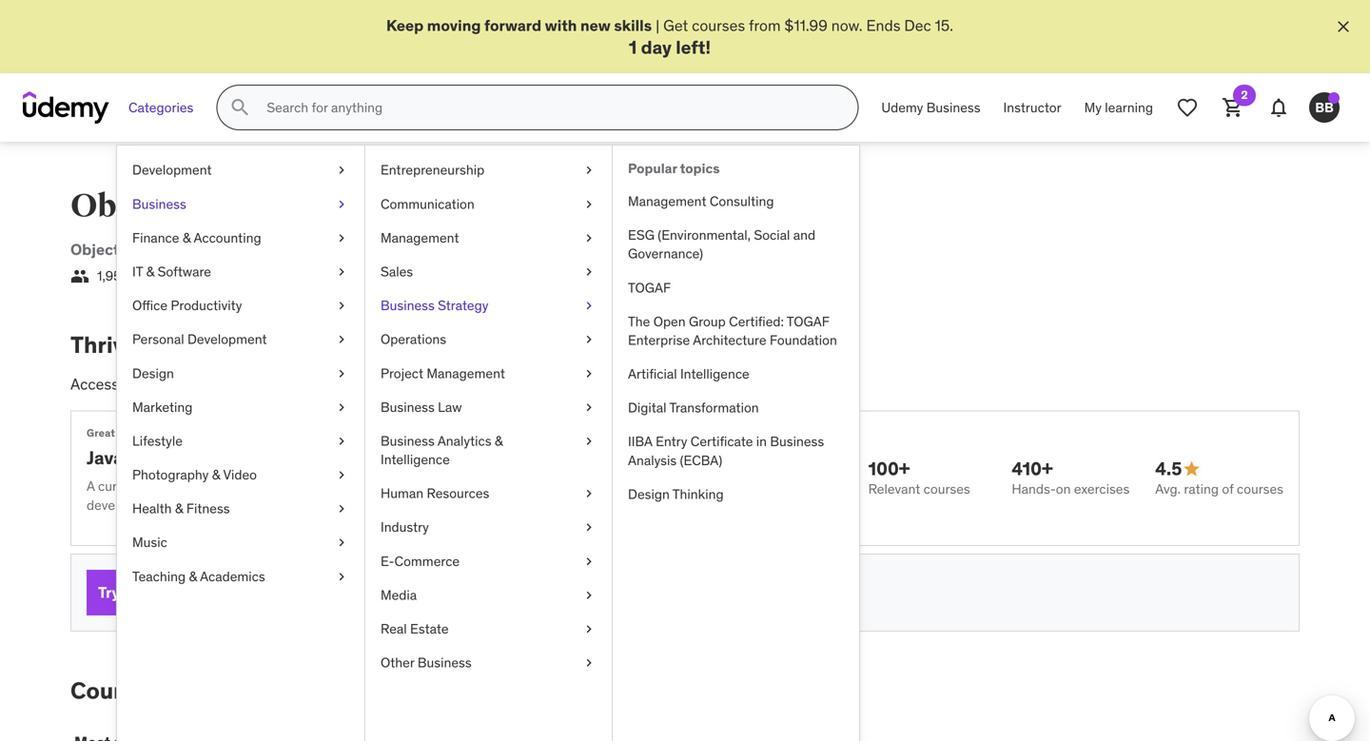 Task type: describe. For each thing, give the bounding box(es) containing it.
xsmall image for music
[[334, 534, 349, 552]]

subscription.
[[680, 375, 768, 394]]

relevant
[[869, 480, 921, 498]]

forward
[[484, 16, 542, 35]]

and inside esg (environmental, social and governance)
[[793, 227, 816, 244]]

intelligence inside "business strategy" 'element'
[[680, 366, 750, 383]]

sales
[[381, 263, 413, 280]]

artificial intelligence
[[628, 366, 750, 383]]

personal development
[[132, 331, 267, 348]]

teaching
[[132, 568, 186, 585]]

& inside business analytics & intelligence
[[495, 433, 503, 450]]

real
[[381, 621, 407, 638]]

trial.
[[511, 584, 537, 601]]

photography & video
[[132, 466, 257, 484]]

courses inside great for java developers a curated collection of courses and hands-on practice exercises to help you advance as a java developer.
[[223, 478, 269, 495]]

hands-
[[298, 478, 340, 495]]

business up finance
[[132, 195, 186, 213]]

0 vertical spatial to
[[347, 240, 362, 260]]

for inside great for java developers a curated collection of courses and hands-on practice exercises to help you advance as a java developer.
[[118, 426, 133, 440]]

courses right the rating
[[1237, 480, 1284, 498]]

small image
[[1182, 460, 1201, 479]]

avg.
[[1156, 480, 1181, 498]]

office
[[132, 297, 168, 314]]

2 vertical spatial for
[[226, 583, 246, 602]]

xsmall image for finance & accounting
[[334, 229, 349, 247]]

management consulting
[[628, 193, 774, 210]]

exercises inside 410+ hands-on exercises
[[1074, 480, 1130, 498]]

demand
[[443, 375, 499, 394]]

udemy business link
[[870, 85, 992, 131]]

xsmall image for teaching & academics
[[334, 568, 349, 586]]

access
[[70, 375, 119, 394]]

on inside great for java developers a curated collection of courses and hands-on practice exercises to help you advance as a java developer.
[[340, 478, 355, 495]]

a inside great for java developers a curated collection of courses and hands-on practice exercises to help you advance as a java developer.
[[607, 478, 614, 495]]

development inside personal development link
[[187, 331, 267, 348]]

& for accounting
[[183, 229, 191, 246]]

at
[[357, 584, 368, 601]]

1 vertical spatial you
[[234, 677, 273, 705]]

career
[[221, 331, 290, 359]]

hands-
[[1012, 480, 1056, 498]]

0 vertical spatial development link
[[117, 153, 365, 187]]

architecture
[[693, 332, 767, 349]]

now.
[[832, 16, 863, 35]]

business analytics & intelligence
[[381, 433, 503, 468]]

resources
[[427, 485, 490, 502]]

business up operations
[[381, 297, 435, 314]]

human resources
[[381, 485, 490, 502]]

on inside 410+ hands-on exercises
[[1056, 480, 1071, 498]]

submit search image
[[229, 96, 252, 119]]

e-
[[381, 553, 395, 570]]

access a collection of top-rated courses curated for in-demand roles with a personal plan subscription.
[[70, 375, 768, 394]]

business down access a collection of top-rated courses curated for in-demand roles with a personal plan subscription. at the bottom of the page
[[381, 399, 435, 416]]

thinking
[[673, 486, 724, 503]]

100+ relevant courses
[[869, 457, 971, 498]]

transformation
[[669, 399, 759, 417]]

management inside project management link
[[427, 365, 505, 382]]

with inside thrive in your career element
[[539, 375, 568, 394]]

xsmall image for business strategy
[[582, 297, 597, 315]]

the open group certified: togaf enterprise architecture foundation link
[[613, 305, 859, 357]]

marketing
[[132, 399, 193, 416]]

4.5
[[1156, 457, 1182, 480]]

you have alerts image
[[1329, 93, 1340, 104]]

categories button
[[117, 85, 205, 131]]

java
[[617, 478, 640, 495]]

starting at $16.58 per month after trial. cancel anytime.
[[305, 584, 635, 601]]

togaf inside the open group certified: togaf enterprise architecture foundation
[[787, 313, 829, 330]]

dec
[[905, 16, 932, 35]]

xsmall image for photography & video
[[334, 466, 349, 485]]

$16.58
[[372, 584, 412, 601]]

estate
[[410, 621, 449, 638]]

Search for anything text field
[[263, 92, 835, 124]]

get
[[663, 16, 688, 35]]

enterprise
[[628, 332, 690, 349]]

togaf link
[[613, 271, 859, 305]]

thrive in your career element
[[70, 331, 1300, 632]]

office productivity link
[[117, 289, 365, 323]]

2
[[1241, 88, 1248, 102]]

1 horizontal spatial a
[[572, 375, 580, 394]]

categories
[[128, 99, 194, 116]]

curated inside great for java developers a curated collection of courses and hands-on practice exercises to help you advance as a java developer.
[[98, 478, 144, 495]]

moving
[[427, 16, 481, 35]]

started
[[278, 677, 357, 705]]

teaching & academics link
[[117, 560, 365, 594]]

social
[[754, 227, 790, 244]]

human resources link
[[365, 477, 612, 511]]

courses inside 100+ relevant courses
[[924, 480, 971, 498]]

object oriented programming relates to development
[[70, 240, 462, 260]]

it
[[132, 263, 143, 280]]

1 horizontal spatial plan
[[647, 375, 677, 394]]

xsmall image for business analytics & intelligence
[[582, 432, 597, 451]]

xsmall image for business
[[334, 195, 349, 214]]

media
[[381, 587, 417, 604]]

commerce
[[395, 553, 460, 570]]

design for design
[[132, 365, 174, 382]]

topics
[[680, 160, 720, 177]]

rated
[[250, 375, 286, 394]]

2 vertical spatial personal
[[123, 583, 187, 602]]

java
[[87, 446, 123, 469]]

object oriented programming courses
[[70, 187, 668, 226]]

business inside business analytics & intelligence
[[381, 433, 435, 450]]

0 vertical spatial collection
[[134, 375, 200, 394]]

esg (environmental, social and governance) link
[[613, 219, 859, 271]]

programming for courses
[[323, 187, 538, 226]]

xsmall image for design
[[334, 364, 349, 383]]

other
[[381, 654, 415, 672]]

lifestyle
[[132, 433, 183, 450]]

courses to get you started
[[70, 677, 357, 705]]

digital transformation link
[[613, 391, 859, 425]]

lifestyle link
[[117, 424, 365, 458]]

xsmall image for industry
[[582, 518, 597, 537]]

ends
[[867, 16, 901, 35]]

udemy
[[882, 99, 924, 116]]

design thinking
[[628, 486, 724, 503]]

a
[[87, 478, 95, 495]]

0 horizontal spatial in
[[143, 331, 163, 359]]

0 horizontal spatial a
[[123, 375, 131, 394]]

project management link
[[365, 357, 612, 391]]

after
[[480, 584, 508, 601]]

my learning link
[[1073, 85, 1165, 131]]

try personal plan for free
[[98, 583, 279, 602]]

your
[[168, 331, 216, 359]]

intelligence inside business analytics & intelligence
[[381, 451, 450, 468]]

business law link
[[365, 391, 612, 424]]

management for management
[[381, 229, 459, 246]]

of left the 'top-'
[[204, 375, 217, 394]]

real estate link
[[365, 612, 612, 646]]

15.
[[935, 16, 954, 35]]

(ecba)
[[680, 452, 723, 469]]

business inside iiba entry certificate in business analysis (ecba)
[[770, 433, 824, 450]]

e-commerce link
[[365, 545, 612, 579]]

finance & accounting
[[132, 229, 261, 246]]

photography
[[132, 466, 209, 484]]

keep moving forward with new skills | get courses from $11.99 now. ends dec 15. 1 day left!
[[386, 16, 954, 58]]



Task type: locate. For each thing, give the bounding box(es) containing it.
programming
[[323, 187, 538, 226], [190, 240, 290, 260]]

exercises left "avg."
[[1074, 480, 1130, 498]]

0 vertical spatial with
[[545, 16, 577, 35]]

xsmall image for e-commerce
[[582, 552, 597, 571]]

1 horizontal spatial exercises
[[1074, 480, 1130, 498]]

0 horizontal spatial programming
[[190, 240, 290, 260]]

0 vertical spatial curated
[[346, 375, 398, 394]]

foundation
[[770, 332, 837, 349]]

xsmall image for other business
[[582, 654, 597, 673]]

xsmall image inside business strategy link
[[582, 297, 597, 315]]

0 horizontal spatial curated
[[98, 478, 144, 495]]

1 horizontal spatial in
[[756, 433, 767, 450]]

starting
[[305, 584, 353, 601]]

0 horizontal spatial design
[[132, 365, 174, 382]]

0 vertical spatial courses
[[544, 187, 668, 226]]

of up fitness
[[208, 478, 219, 495]]

business down digital transformation link
[[770, 433, 824, 450]]

health & fitness link
[[117, 492, 365, 526]]

iiba entry certificate in business analysis (ecba)
[[628, 433, 824, 469]]

development down office productivity link
[[187, 331, 267, 348]]

xsmall image inside music link
[[334, 534, 349, 552]]

with left new
[[545, 16, 577, 35]]

0 horizontal spatial and
[[273, 478, 295, 495]]

0 vertical spatial and
[[793, 227, 816, 244]]

1 vertical spatial curated
[[98, 478, 144, 495]]

for left the free
[[226, 583, 246, 602]]

2 horizontal spatial a
[[607, 478, 614, 495]]

xsmall image inside media link
[[582, 586, 597, 605]]

2 vertical spatial management
[[427, 365, 505, 382]]

0 vertical spatial design
[[132, 365, 174, 382]]

management consulting link
[[613, 185, 859, 219]]

business right udemy on the top right of the page
[[927, 99, 981, 116]]

courses inside keep moving forward with new skills | get courses from $11.99 now. ends dec 15. 1 day left!
[[692, 16, 745, 35]]

object up small icon
[[70, 240, 119, 260]]

collection up health & fitness
[[147, 478, 205, 495]]

for left the in-
[[402, 375, 421, 394]]

management up "law"
[[427, 365, 505, 382]]

group
[[689, 313, 726, 330]]

learners
[[156, 268, 205, 285]]

xsmall image for entrepreneurship
[[582, 161, 597, 180]]

xsmall image inside health & fitness link
[[334, 500, 349, 518]]

great for java developers a curated collection of courses and hands-on practice exercises to help you advance as a java developer.
[[87, 426, 640, 514]]

advance
[[537, 478, 587, 495]]

&
[[183, 229, 191, 246], [146, 263, 154, 280], [495, 433, 503, 450], [212, 466, 220, 484], [175, 500, 183, 517], [189, 568, 197, 585]]

fitness
[[186, 500, 230, 517]]

business strategy
[[381, 297, 489, 314]]

relates
[[293, 240, 343, 260]]

month
[[438, 584, 477, 601]]

1 vertical spatial for
[[118, 426, 133, 440]]

0 horizontal spatial you
[[234, 677, 273, 705]]

xsmall image inside 'finance & accounting' link
[[334, 229, 349, 247]]

try personal plan for free link
[[87, 570, 290, 616]]

1 horizontal spatial for
[[226, 583, 246, 602]]

1 vertical spatial intelligence
[[381, 451, 450, 468]]

oriented up the 1,958,817 learners at left
[[123, 240, 187, 260]]

0 horizontal spatial on
[[340, 478, 355, 495]]

xsmall image for operations
[[582, 330, 597, 349]]

skills
[[614, 16, 652, 35]]

udemy business
[[882, 99, 981, 116]]

design link
[[117, 357, 365, 391]]

2 vertical spatial to
[[164, 677, 187, 705]]

xsmall image inside personal development link
[[334, 330, 349, 349]]

xsmall image inside photography & video link
[[334, 466, 349, 485]]

1 horizontal spatial on
[[1056, 480, 1071, 498]]

0 vertical spatial plan
[[647, 375, 677, 394]]

1 horizontal spatial design
[[628, 486, 670, 503]]

1 horizontal spatial curated
[[346, 375, 398, 394]]

video
[[223, 466, 257, 484]]

oriented up accounting
[[179, 187, 317, 226]]

per
[[415, 584, 435, 601]]

1 vertical spatial togaf
[[787, 313, 829, 330]]

2 vertical spatial development
[[187, 331, 267, 348]]

$11.99
[[785, 16, 828, 35]]

shopping cart with 2 items image
[[1222, 96, 1245, 119]]

& right it
[[146, 263, 154, 280]]

small image
[[70, 267, 89, 286]]

xsmall image inside business law link
[[582, 398, 597, 417]]

1 vertical spatial oriented
[[123, 240, 187, 260]]

0 horizontal spatial plan
[[190, 583, 222, 602]]

collection inside great for java developers a curated collection of courses and hands-on practice exercises to help you advance as a java developer.
[[147, 478, 205, 495]]

business law
[[381, 399, 462, 416]]

1 vertical spatial programming
[[190, 240, 290, 260]]

1 vertical spatial design
[[628, 486, 670, 503]]

to left help
[[468, 478, 480, 495]]

& for fitness
[[175, 500, 183, 517]]

instructor link
[[992, 85, 1073, 131]]

great
[[87, 426, 115, 440]]

thrive
[[70, 331, 138, 359]]

xsmall image inside the business link
[[334, 195, 349, 214]]

xsmall image for office productivity
[[334, 297, 349, 315]]

0 vertical spatial oriented
[[179, 187, 317, 226]]

xsmall image for management
[[582, 229, 597, 247]]

courses right the relevant
[[924, 480, 971, 498]]

project management
[[381, 365, 505, 382]]

design thinking link
[[613, 478, 859, 512]]

0 horizontal spatial for
[[118, 426, 133, 440]]

xsmall image inside development link
[[334, 161, 349, 180]]

1 vertical spatial development
[[365, 240, 462, 260]]

xsmall image for marketing
[[334, 398, 349, 417]]

intelligence up transformation
[[680, 366, 750, 383]]

xsmall image for media
[[582, 586, 597, 605]]

1 vertical spatial courses
[[70, 677, 159, 705]]

1 vertical spatial collection
[[147, 478, 205, 495]]

photography & video link
[[117, 458, 365, 492]]

0 vertical spatial personal
[[132, 331, 184, 348]]

new
[[581, 16, 611, 35]]

0 horizontal spatial to
[[164, 677, 187, 705]]

curated up 'business law' at left bottom
[[346, 375, 398, 394]]

1 vertical spatial and
[[273, 478, 295, 495]]

personal development link
[[117, 323, 365, 357]]

xsmall image inside industry link
[[582, 518, 597, 537]]

personal right try
[[123, 583, 187, 602]]

& left the video
[[212, 466, 220, 484]]

xsmall image inside sales link
[[582, 263, 597, 281]]

design for design thinking
[[628, 486, 670, 503]]

entrepreneurship
[[381, 162, 485, 179]]

& for academics
[[189, 568, 197, 585]]

try
[[98, 583, 120, 602]]

management inside the management link
[[381, 229, 459, 246]]

xsmall image for it & software
[[334, 263, 349, 281]]

you right get
[[234, 677, 273, 705]]

xsmall image inside real estate "link"
[[582, 620, 597, 639]]

2 horizontal spatial to
[[468, 478, 480, 495]]

0 vertical spatial for
[[402, 375, 421, 394]]

& right health at bottom
[[175, 500, 183, 517]]

curated up developer.
[[98, 478, 144, 495]]

in-
[[424, 375, 443, 394]]

0 horizontal spatial togaf
[[628, 279, 671, 296]]

free
[[250, 583, 279, 602]]

wishlist image
[[1176, 96, 1199, 119]]

1 vertical spatial to
[[468, 478, 480, 495]]

business strategy link
[[365, 289, 612, 323]]

1 vertical spatial object
[[70, 240, 119, 260]]

togaf up the
[[628, 279, 671, 296]]

0 vertical spatial object
[[70, 187, 173, 226]]

iiba
[[628, 433, 653, 450]]

courses up fitness
[[223, 478, 269, 495]]

and right 'social'
[[793, 227, 816, 244]]

notifications image
[[1268, 96, 1291, 119]]

oriented for object oriented programming relates to development
[[123, 240, 187, 260]]

xsmall image for sales
[[582, 263, 597, 281]]

0 horizontal spatial courses
[[70, 677, 159, 705]]

you right help
[[513, 478, 534, 495]]

oriented
[[179, 187, 317, 226], [123, 240, 187, 260]]

intelligence up human
[[381, 451, 450, 468]]

1 horizontal spatial to
[[347, 240, 362, 260]]

xsmall image for lifestyle
[[334, 432, 349, 451]]

object
[[70, 187, 173, 226], [70, 240, 119, 260]]

& right teaching
[[189, 568, 197, 585]]

practice
[[358, 478, 406, 495]]

exercises
[[410, 478, 465, 495], [1074, 480, 1130, 498]]

a right as
[[607, 478, 614, 495]]

xsmall image inside office productivity link
[[334, 297, 349, 315]]

development up sales
[[365, 240, 462, 260]]

teaching & academics
[[132, 568, 265, 585]]

xsmall image inside marketing link
[[334, 398, 349, 417]]

management down communication
[[381, 229, 459, 246]]

the
[[628, 313, 650, 330]]

exercises down business analytics & intelligence
[[410, 478, 465, 495]]

xsmall image inside human resources link
[[582, 485, 597, 503]]

you inside great for java developers a curated collection of courses and hands-on practice exercises to help you advance as a java developer.
[[513, 478, 534, 495]]

analysis
[[628, 452, 677, 469]]

development link
[[117, 153, 365, 187], [365, 240, 462, 260]]

courses right rated
[[289, 375, 343, 394]]

xsmall image for business law
[[582, 398, 597, 417]]

courses up left!
[[692, 16, 745, 35]]

0 horizontal spatial intelligence
[[381, 451, 450, 468]]

development link down "submit search" image
[[117, 153, 365, 187]]

development inside development link
[[132, 162, 212, 179]]

xsmall image for real estate
[[582, 620, 597, 639]]

digital transformation
[[628, 399, 759, 417]]

togaf up foundation
[[787, 313, 829, 330]]

xsmall image inside the management link
[[582, 229, 597, 247]]

1 horizontal spatial programming
[[323, 187, 538, 226]]

and
[[793, 227, 816, 244], [273, 478, 295, 495]]

business down 'business law' at left bottom
[[381, 433, 435, 450]]

certificate
[[691, 433, 753, 450]]

developer.
[[87, 497, 148, 514]]

to left get
[[164, 677, 187, 705]]

business down estate
[[418, 654, 472, 672]]

xsmall image inside the lifestyle link
[[334, 432, 349, 451]]

xsmall image inside teaching & academics link
[[334, 568, 349, 586]]

0 horizontal spatial exercises
[[410, 478, 465, 495]]

business analytics & intelligence link
[[365, 424, 612, 477]]

exercises inside great for java developers a curated collection of courses and hands-on practice exercises to help you advance as a java developer.
[[410, 478, 465, 495]]

0 vertical spatial in
[[143, 331, 163, 359]]

iiba entry certificate in business analysis (ecba) link
[[613, 425, 859, 478]]

xsmall image for communication
[[582, 195, 597, 214]]

xsmall image inside e-commerce link
[[582, 552, 597, 571]]

1 vertical spatial plan
[[190, 583, 222, 602]]

personal down office
[[132, 331, 184, 348]]

marketing link
[[117, 391, 365, 424]]

a right access
[[123, 375, 131, 394]]

1 object from the top
[[70, 187, 173, 226]]

intelligence
[[680, 366, 750, 383], [381, 451, 450, 468]]

with inside keep moving forward with new skills | get courses from $11.99 now. ends dec 15. 1 day left!
[[545, 16, 577, 35]]

popular
[[628, 160, 677, 177]]

0 vertical spatial development
[[132, 162, 212, 179]]

and inside great for java developers a curated collection of courses and hands-on practice exercises to help you advance as a java developer.
[[273, 478, 295, 495]]

xsmall image for health & fitness
[[334, 500, 349, 518]]

xsmall image for personal development
[[334, 330, 349, 349]]

of inside great for java developers a curated collection of courses and hands-on practice exercises to help you advance as a java developer.
[[208, 478, 219, 495]]

& for video
[[212, 466, 220, 484]]

0 vertical spatial togaf
[[628, 279, 671, 296]]

development link up sales
[[365, 240, 462, 260]]

2 object from the top
[[70, 240, 119, 260]]

in left the your
[[143, 331, 163, 359]]

object for object oriented programming relates to development
[[70, 240, 119, 260]]

a right roles
[[572, 375, 580, 394]]

design inside "business strategy" 'element'
[[628, 486, 670, 503]]

collection up "marketing"
[[134, 375, 200, 394]]

personal up digital
[[583, 375, 643, 394]]

finance & accounting link
[[117, 221, 365, 255]]

with
[[545, 16, 577, 35], [539, 375, 568, 394]]

1,958,817 learners
[[97, 268, 205, 285]]

1 vertical spatial with
[[539, 375, 568, 394]]

entry
[[656, 433, 688, 450]]

entrepreneurship link
[[365, 153, 612, 187]]

and left hands-
[[273, 478, 295, 495]]

with right roles
[[539, 375, 568, 394]]

0 vertical spatial programming
[[323, 187, 538, 226]]

1 vertical spatial personal
[[583, 375, 643, 394]]

finance
[[132, 229, 179, 246]]

0 vertical spatial intelligence
[[680, 366, 750, 383]]

in inside iiba entry certificate in business analysis (ecba)
[[756, 433, 767, 450]]

xsmall image
[[334, 161, 349, 180], [582, 229, 597, 247], [334, 263, 349, 281], [582, 263, 597, 281], [582, 297, 597, 315], [334, 364, 349, 383], [582, 364, 597, 383], [334, 398, 349, 417], [582, 432, 597, 451], [334, 466, 349, 485], [582, 485, 597, 503], [334, 500, 349, 518], [334, 568, 349, 586], [582, 620, 597, 639], [582, 654, 597, 673]]

development down categories "dropdown button"
[[132, 162, 212, 179]]

management link
[[365, 221, 612, 255]]

programming for relates
[[190, 240, 290, 260]]

plan
[[647, 375, 677, 394], [190, 583, 222, 602]]

xsmall image inside other business link
[[582, 654, 597, 673]]

2 horizontal spatial for
[[402, 375, 421, 394]]

business strategy element
[[612, 146, 859, 741]]

of right the rating
[[1222, 480, 1234, 498]]

thrive in your career
[[70, 331, 290, 359]]

a
[[123, 375, 131, 394], [572, 375, 580, 394], [607, 478, 614, 495]]

xsmall image inside design link
[[334, 364, 349, 383]]

xsmall image inside operations link
[[582, 330, 597, 349]]

udemy image
[[23, 92, 109, 124]]

oriented for object oriented programming courses
[[179, 187, 317, 226]]

close image
[[1334, 17, 1353, 36]]

day
[[641, 36, 672, 58]]

cancel
[[540, 584, 581, 601]]

& right the analytics
[[495, 433, 503, 450]]

management down popular topics
[[628, 193, 707, 210]]

xsmall image
[[582, 161, 597, 180], [334, 195, 349, 214], [582, 195, 597, 214], [334, 229, 349, 247], [334, 297, 349, 315], [334, 330, 349, 349], [582, 330, 597, 349], [582, 398, 597, 417], [334, 432, 349, 451], [582, 518, 597, 537], [334, 534, 349, 552], [582, 552, 597, 571], [582, 586, 597, 605]]

academics
[[200, 568, 265, 585]]

collection
[[134, 375, 200, 394], [147, 478, 205, 495]]

object up finance
[[70, 187, 173, 226]]

410+ hands-on exercises
[[1012, 457, 1130, 498]]

xsmall image inside business analytics & intelligence link
[[582, 432, 597, 451]]

to inside great for java developers a curated collection of courses and hands-on practice exercises to help you advance as a java developer.
[[468, 478, 480, 495]]

xsmall image for project management
[[582, 364, 597, 383]]

1 horizontal spatial togaf
[[787, 313, 829, 330]]

& for software
[[146, 263, 154, 280]]

1 horizontal spatial you
[[513, 478, 534, 495]]

xsmall image inside communication link
[[582, 195, 597, 214]]

1 horizontal spatial courses
[[544, 187, 668, 226]]

design down analysis
[[628, 486, 670, 503]]

law
[[438, 399, 462, 416]]

xsmall image for development
[[334, 161, 349, 180]]

consulting
[[710, 193, 774, 210]]

object for object oriented programming courses
[[70, 187, 173, 226]]

design up "marketing"
[[132, 365, 174, 382]]

my
[[1085, 99, 1102, 116]]

0 vertical spatial management
[[628, 193, 707, 210]]

to right relates
[[347, 240, 362, 260]]

1 vertical spatial development link
[[365, 240, 462, 260]]

management inside 'management consulting' link
[[628, 193, 707, 210]]

xsmall image inside it & software link
[[334, 263, 349, 281]]

accounting
[[194, 229, 261, 246]]

other business
[[381, 654, 472, 672]]

& right finance
[[183, 229, 191, 246]]

xsmall image for human resources
[[582, 485, 597, 503]]

management for management consulting
[[628, 193, 707, 210]]

1 vertical spatial in
[[756, 433, 767, 450]]

in right certificate
[[756, 433, 767, 450]]

1 vertical spatial management
[[381, 229, 459, 246]]

xsmall image inside entrepreneurship link
[[582, 161, 597, 180]]

0 vertical spatial you
[[513, 478, 534, 495]]

project
[[381, 365, 424, 382]]

help
[[484, 478, 509, 495]]

1 horizontal spatial and
[[793, 227, 816, 244]]

for right great
[[118, 426, 133, 440]]

xsmall image inside project management link
[[582, 364, 597, 383]]

artificial
[[628, 366, 677, 383]]

industry link
[[365, 511, 612, 545]]

1 horizontal spatial intelligence
[[680, 366, 750, 383]]



Task type: vqa. For each thing, say whether or not it's contained in the screenshot.
211,715
no



